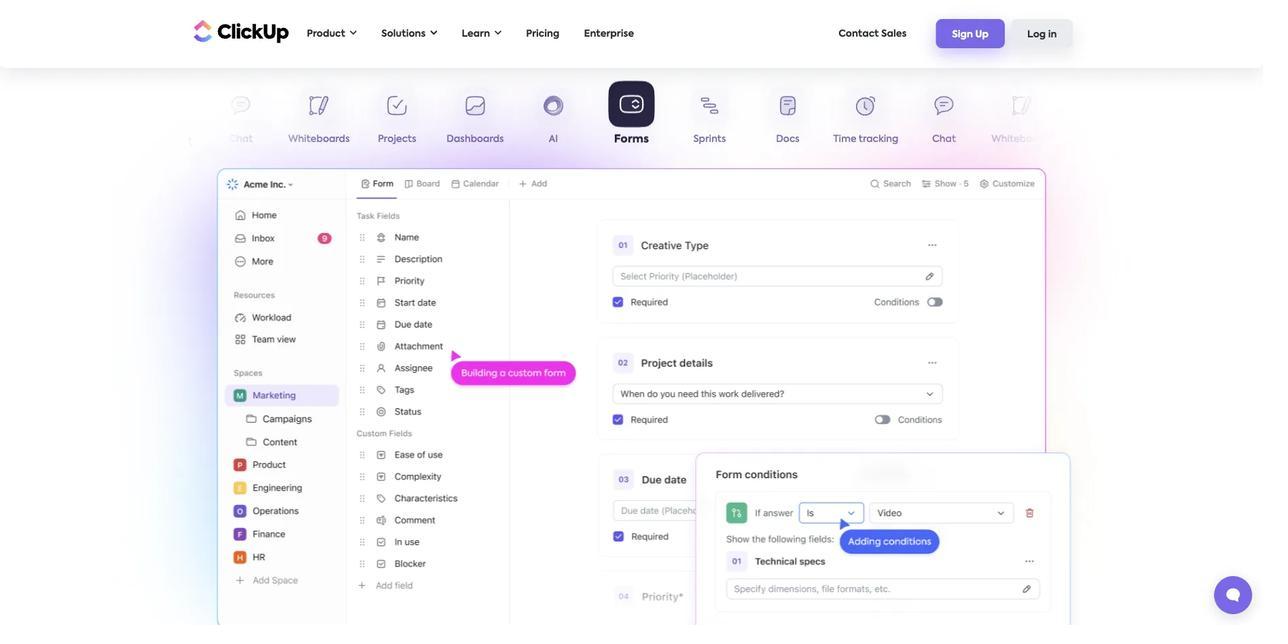 Task type: describe. For each thing, give the bounding box(es) containing it.
2 tracking from the left
[[859, 135, 899, 144]]

learn button
[[455, 20, 509, 48]]

log in
[[1028, 30, 1058, 39]]

2 whiteboards from the left
[[992, 135, 1054, 144]]

pricing
[[526, 29, 560, 38]]

docs button
[[749, 87, 827, 150]]

1 chat from the left
[[229, 135, 253, 144]]

log in link
[[1012, 19, 1074, 48]]

2 projects button from the left
[[1062, 87, 1140, 150]]

2 time tracking button from the left
[[827, 87, 906, 150]]

1 tracking from the left
[[156, 135, 195, 144]]

contact sales
[[839, 29, 907, 38]]

pricing link
[[520, 20, 567, 48]]

contact sales link
[[832, 20, 914, 48]]

in
[[1049, 30, 1058, 39]]

docs
[[777, 135, 800, 144]]

contact
[[839, 29, 879, 38]]

1 time tracking button from the left
[[124, 87, 202, 150]]

1 time tracking from the left
[[130, 135, 195, 144]]

2 chat from the left
[[933, 135, 957, 144]]

product
[[307, 29, 346, 38]]



Task type: vqa. For each thing, say whether or not it's contained in the screenshot.
THE CONTACT SALES button
no



Task type: locate. For each thing, give the bounding box(es) containing it.
1 horizontal spatial chat
[[933, 135, 957, 144]]

product button
[[300, 20, 364, 48]]

forms image
[[217, 168, 1047, 625], [680, 439, 1087, 625]]

ai
[[549, 135, 558, 144]]

1 whiteboards from the left
[[288, 135, 350, 144]]

dashboards button
[[436, 87, 515, 150]]

1 horizontal spatial time
[[834, 135, 857, 144]]

time
[[130, 135, 153, 144], [834, 135, 857, 144]]

whiteboards
[[288, 135, 350, 144], [992, 135, 1054, 144]]

1 projects from the left
[[378, 135, 417, 144]]

forms
[[615, 135, 649, 146]]

learn
[[462, 29, 490, 38]]

2 time from the left
[[834, 135, 857, 144]]

1 horizontal spatial projects button
[[1062, 87, 1140, 150]]

forms button
[[593, 82, 671, 150]]

1 projects button from the left
[[358, 87, 436, 150]]

1 horizontal spatial chat button
[[906, 87, 984, 150]]

up
[[976, 30, 989, 39]]

log
[[1028, 30, 1047, 39]]

clickup image
[[190, 18, 289, 44]]

1 horizontal spatial whiteboards
[[992, 135, 1054, 144]]

1 chat button from the left
[[202, 87, 280, 150]]

enterprise link
[[578, 20, 641, 48]]

0 horizontal spatial chat
[[229, 135, 253, 144]]

0 horizontal spatial projects
[[378, 135, 417, 144]]

ai button
[[515, 87, 593, 150]]

0 horizontal spatial whiteboards button
[[280, 87, 358, 150]]

tracking
[[156, 135, 195, 144], [859, 135, 899, 144]]

time tracking
[[130, 135, 195, 144], [834, 135, 899, 144]]

solutions button
[[375, 20, 444, 48]]

sign up button
[[936, 19, 1006, 48]]

0 horizontal spatial time tracking
[[130, 135, 195, 144]]

0 horizontal spatial whiteboards
[[288, 135, 350, 144]]

sprints button
[[671, 87, 749, 150]]

1 horizontal spatial whiteboards button
[[984, 87, 1062, 150]]

sprints
[[694, 135, 726, 144]]

2 time tracking from the left
[[834, 135, 899, 144]]

enterprise
[[584, 29, 634, 38]]

1 horizontal spatial time tracking
[[834, 135, 899, 144]]

solutions
[[382, 29, 426, 38]]

1 horizontal spatial projects
[[1082, 135, 1120, 144]]

projects button
[[358, 87, 436, 150], [1062, 87, 1140, 150]]

1 whiteboards button from the left
[[280, 87, 358, 150]]

1 time from the left
[[130, 135, 153, 144]]

sign up
[[953, 30, 989, 39]]

0 horizontal spatial time
[[130, 135, 153, 144]]

2 projects from the left
[[1082, 135, 1120, 144]]

1 horizontal spatial time tracking button
[[827, 87, 906, 150]]

time tracking button
[[124, 87, 202, 150], [827, 87, 906, 150]]

chat
[[229, 135, 253, 144], [933, 135, 957, 144]]

0 horizontal spatial tracking
[[156, 135, 195, 144]]

sales
[[882, 29, 907, 38]]

whiteboards button
[[280, 87, 358, 150], [984, 87, 1062, 150]]

0 horizontal spatial projects button
[[358, 87, 436, 150]]

2 chat button from the left
[[906, 87, 984, 150]]

dashboards
[[447, 135, 504, 144]]

0 horizontal spatial time tracking button
[[124, 87, 202, 150]]

0 horizontal spatial chat button
[[202, 87, 280, 150]]

projects
[[378, 135, 417, 144], [1082, 135, 1120, 144]]

1 horizontal spatial tracking
[[859, 135, 899, 144]]

sign
[[953, 30, 974, 39]]

2 whiteboards button from the left
[[984, 87, 1062, 150]]

chat button
[[202, 87, 280, 150], [906, 87, 984, 150]]



